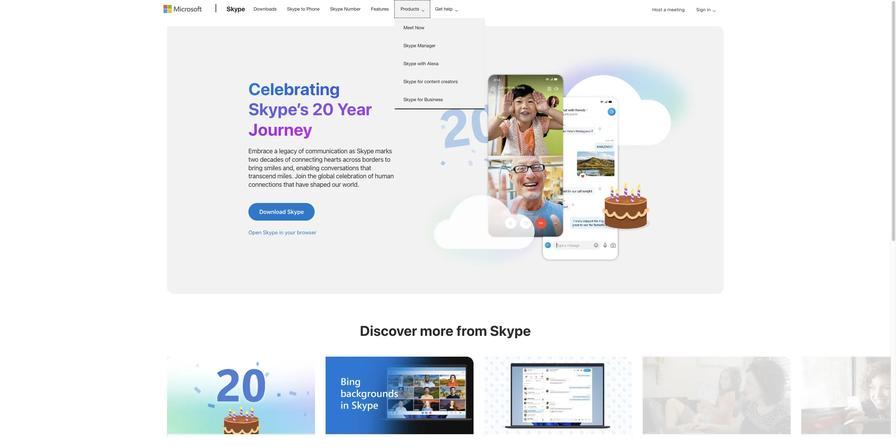 Task type: vqa. For each thing, say whether or not it's contained in the screenshot.
shaped
yes



Task type: describe. For each thing, give the bounding box(es) containing it.
skype for content creators
[[404, 79, 458, 84]]

picture of skype logo and cake celebrating 20 years of skype image
[[167, 357, 315, 434]]

microsoft image
[[164, 5, 202, 13]]

now
[[415, 25, 425, 30]]

download skype link
[[248, 203, 315, 221]]

skype for content creators link
[[395, 73, 485, 91]]

menu bar containing host a meeting
[[164, 1, 728, 37]]

download skype
[[259, 209, 304, 215]]

get
[[435, 6, 443, 12]]

miles.
[[278, 173, 293, 180]]

downloads
[[254, 6, 277, 12]]

0 horizontal spatial to
[[301, 6, 305, 12]]

help
[[444, 6, 453, 12]]

for for business
[[418, 97, 423, 102]]

for for content
[[418, 79, 423, 84]]

celebrating skype's 20 year journey
[[248, 79, 372, 139]]

open skype in your browser link
[[248, 229, 316, 236]]

20
[[312, 99, 334, 119]]

features link
[[368, 0, 392, 17]]

picture of skype modern message chat with side bar. image
[[484, 357, 632, 434]]

meet now link
[[395, 19, 485, 37]]

hearts
[[324, 156, 341, 163]]

skype to phone link
[[284, 0, 323, 17]]

as
[[349, 147, 355, 155]]

across
[[343, 156, 361, 163]]

skype manager link
[[395, 37, 485, 55]]

two
[[248, 156, 259, 163]]

picture of skype light stage call in progress with bing backgrounds and text bing backgrounds in skype. image
[[326, 357, 474, 434]]

get help
[[435, 6, 453, 12]]

legacy
[[279, 147, 297, 155]]

download
[[259, 209, 286, 215]]

manager
[[418, 43, 436, 48]]

bring
[[248, 164, 263, 171]]

world.
[[343, 181, 359, 188]]

2 vertical spatial of
[[368, 173, 374, 180]]

discover
[[360, 322, 417, 339]]

embrace a legacy of communication as skype marks two decades of connecting hearts across borders to bring smiles and, enabling conversations that transcend miles. join the global celebration of human connections that have shaped our world.
[[248, 147, 394, 188]]

get help button
[[429, 0, 464, 18]]

0 vertical spatial that
[[361, 164, 371, 171]]

journey
[[248, 119, 312, 139]]

business
[[424, 97, 443, 102]]

0 vertical spatial of
[[298, 147, 304, 155]]

meet now
[[404, 25, 425, 30]]

downloads link
[[250, 0, 280, 17]]

in inside main content
[[279, 229, 284, 236]]

to inside embrace a legacy of communication as skype marks two decades of connecting hearts across borders to bring smiles and, enabling conversations that transcend miles. join the global celebration of human connections that have shaped our world.
[[385, 156, 391, 163]]

our
[[332, 181, 341, 188]]

browser
[[297, 229, 316, 236]]

1 vertical spatial of
[[285, 156, 290, 163]]

transcend
[[248, 173, 276, 180]]

your
[[285, 229, 296, 236]]

host a meeting
[[653, 7, 685, 12]]

open skype in your browser
[[248, 229, 316, 236]]

discover more from skype
[[360, 322, 531, 339]]



Task type: locate. For each thing, give the bounding box(es) containing it.
1 vertical spatial that
[[284, 181, 294, 188]]

of left human
[[368, 173, 374, 180]]

connections
[[248, 181, 282, 188]]

0 horizontal spatial a
[[274, 147, 278, 155]]

human
[[375, 173, 394, 180]]

decades
[[260, 156, 283, 163]]

0 vertical spatial to
[[301, 6, 305, 12]]

skype for business
[[404, 97, 443, 102]]

from
[[457, 322, 487, 339]]

a for host
[[664, 7, 666, 12]]

more
[[420, 322, 454, 339]]

skype with alexa
[[404, 61, 439, 66]]

skype for business link
[[395, 91, 485, 109]]

to down marks
[[385, 156, 391, 163]]

borders
[[362, 156, 384, 163]]

0 horizontal spatial in
[[279, 229, 284, 236]]

skype manager
[[404, 43, 436, 48]]

conversations
[[321, 164, 359, 171]]

open
[[248, 229, 262, 236]]

sign in link
[[691, 1, 719, 19]]

creators
[[441, 79, 458, 84]]

0 horizontal spatial that
[[284, 181, 294, 188]]

shaped
[[310, 181, 331, 188]]

for
[[418, 79, 423, 84], [418, 97, 423, 102]]

0 vertical spatial in
[[707, 7, 711, 12]]

1 horizontal spatial a
[[664, 7, 666, 12]]

meeting
[[668, 7, 685, 12]]

a inside menu bar
[[664, 7, 666, 12]]

1 vertical spatial in
[[279, 229, 284, 236]]

smiles
[[264, 164, 281, 171]]

1 vertical spatial a
[[274, 147, 278, 155]]

great video calling with skype image
[[418, 47, 703, 272]]

phone
[[307, 6, 320, 12]]

in
[[707, 7, 711, 12], [279, 229, 284, 236]]

menu bar
[[164, 1, 728, 37]]

skype link
[[223, 0, 249, 19]]

sign in
[[697, 7, 711, 12]]

1 vertical spatial for
[[418, 97, 423, 102]]

celebrating skype's 20 year journey main content
[[0, 23, 896, 437]]

1 horizontal spatial to
[[385, 156, 391, 163]]

the
[[308, 173, 317, 180]]

products button
[[395, 0, 430, 18]]

host a meeting link
[[647, 1, 691, 19]]

for inside 'link'
[[418, 79, 423, 84]]

skype with alexa link
[[395, 55, 485, 73]]

and,
[[283, 164, 295, 171]]

for left business
[[418, 97, 423, 102]]

number
[[344, 6, 361, 12]]

connecting
[[292, 156, 323, 163]]

for left content in the left top of the page
[[418, 79, 423, 84]]

year
[[337, 99, 372, 119]]

celebrating
[[248, 79, 340, 99]]

host
[[653, 7, 663, 12]]

skype number
[[330, 6, 361, 12]]

1 horizontal spatial that
[[361, 164, 371, 171]]

skype inside embrace a legacy of communication as skype marks two decades of connecting hearts across borders to bring smiles and, enabling conversations that transcend miles. join the global celebration of human connections that have shaped our world.
[[357, 147, 374, 155]]

to
[[301, 6, 305, 12], [385, 156, 391, 163]]

1 for from the top
[[418, 79, 423, 84]]

join
[[295, 173, 306, 180]]

skype's
[[248, 99, 309, 119]]

have
[[296, 181, 309, 188]]

content
[[424, 79, 440, 84]]

celebration
[[336, 173, 367, 180]]

that down miles.
[[284, 181, 294, 188]]

skype
[[227, 5, 245, 13], [287, 6, 300, 12], [330, 6, 343, 12], [404, 43, 416, 48], [404, 61, 416, 66], [404, 79, 416, 84], [404, 97, 416, 102], [357, 147, 374, 155], [287, 209, 304, 215], [263, 229, 278, 236], [490, 322, 531, 339]]

a right host
[[664, 7, 666, 12]]

0 horizontal spatial of
[[285, 156, 290, 163]]

1 vertical spatial to
[[385, 156, 391, 163]]

global
[[318, 173, 335, 180]]

of
[[298, 147, 304, 155], [285, 156, 290, 163], [368, 173, 374, 180]]

alexa
[[427, 61, 439, 66]]

marks
[[375, 147, 392, 155]]

1 horizontal spatial of
[[298, 147, 304, 155]]

a for embrace
[[274, 147, 278, 155]]

in right sign
[[707, 7, 711, 12]]

products
[[401, 6, 419, 12]]

skype to phone
[[287, 6, 320, 12]]

a up decades
[[274, 147, 278, 155]]

of up connecting
[[298, 147, 304, 155]]

1 horizontal spatial in
[[707, 7, 711, 12]]

communication
[[305, 147, 348, 155]]

0 vertical spatial a
[[664, 7, 666, 12]]

meet
[[404, 25, 414, 30]]

that down borders on the left of page
[[361, 164, 371, 171]]

sign
[[697, 7, 706, 12]]

with
[[418, 61, 426, 66]]

0 vertical spatial for
[[418, 79, 423, 84]]

a
[[664, 7, 666, 12], [274, 147, 278, 155]]

features
[[371, 6, 389, 12]]

of down legacy
[[285, 156, 290, 163]]

enabling
[[296, 164, 319, 171]]

skype number link
[[327, 0, 364, 17]]

in left your
[[279, 229, 284, 236]]

arrow down image
[[710, 7, 719, 15]]

a inside embrace a legacy of communication as skype marks two decades of connecting hearts across borders to bring smiles and, enabling conversations that transcend miles. join the global celebration of human connections that have shaped our world.
[[274, 147, 278, 155]]

2 horizontal spatial of
[[368, 173, 374, 180]]

that
[[361, 164, 371, 171], [284, 181, 294, 188]]

to left phone in the top of the page
[[301, 6, 305, 12]]

embrace
[[248, 147, 273, 155]]

2 for from the top
[[418, 97, 423, 102]]



